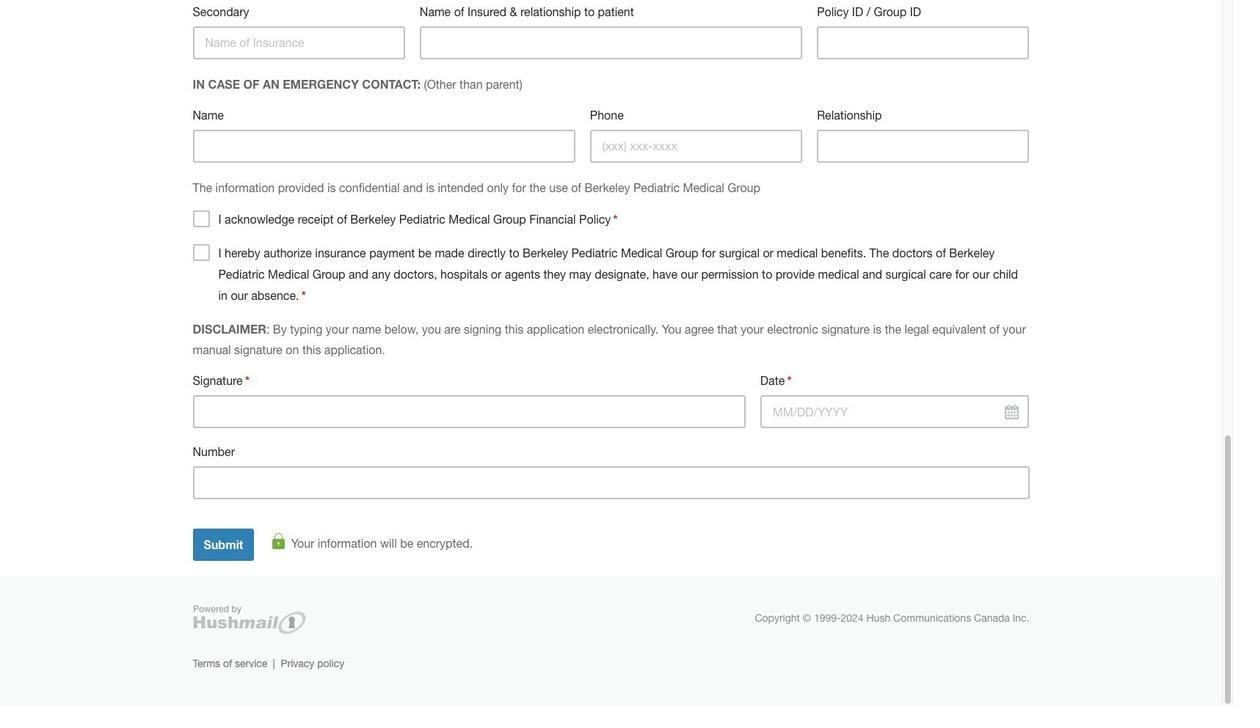 Task type: describe. For each thing, give the bounding box(es) containing it.
(xxx) xxx-xxxx number field
[[590, 130, 802, 163]]

MM/DD/YYYY text field
[[760, 396, 1029, 429]]

Name of Insurance text field
[[193, 26, 405, 59]]



Task type: locate. For each thing, give the bounding box(es) containing it.
None text field
[[817, 26, 1029, 59]]

None number field
[[193, 467, 1029, 500]]

None text field
[[420, 26, 802, 59], [193, 130, 575, 163], [817, 130, 1029, 163], [193, 396, 746, 429], [420, 26, 802, 59], [193, 130, 575, 163], [817, 130, 1029, 163], [193, 396, 746, 429]]

None submit
[[193, 529, 254, 562]]



Task type: vqa. For each thing, say whether or not it's contained in the screenshot.
text box
yes



